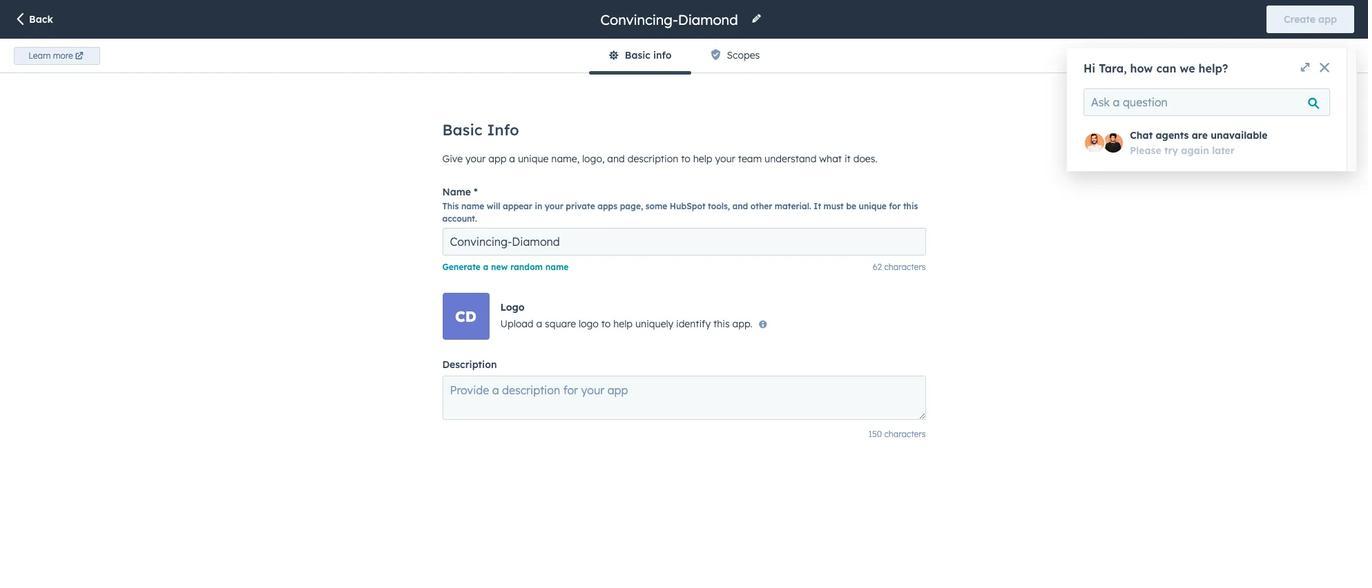 Task type: describe. For each thing, give the bounding box(es) containing it.
name inside name this name will appear in your private apps page, some hubspot tools, and other material. it must be unique for this account.
[[461, 201, 484, 211]]

create app button
[[1267, 6, 1355, 33]]

identify
[[676, 318, 711, 330]]

basic info
[[442, 120, 519, 140]]

0 vertical spatial and
[[607, 153, 625, 165]]

a down info
[[509, 153, 515, 165]]

none field inside page section element
[[599, 10, 743, 29]]

logo upload a square logo to help uniquely identify this app.
[[500, 301, 753, 330]]

apps inside name this name will appear in your private apps page, some hubspot tools, and other material. it must be unique for this account.
[[598, 201, 618, 211]]

scopes
[[727, 49, 760, 61]]

does.
[[854, 153, 878, 165]]

be
[[846, 201, 857, 211]]

can
[[280, 64, 297, 77]]

give
[[442, 153, 463, 165]]

page section element
[[0, 0, 1368, 74]]

api
[[449, 48, 466, 60]]

name this name will appear in your private apps page, some hubspot tools, and other material. it must be unique for this account.
[[442, 186, 918, 224]]

0 vertical spatial you
[[283, 48, 300, 60]]

to right description
[[681, 153, 691, 165]]

logo,
[[582, 153, 605, 165]]

private inside name this name will appear in your private apps page, some hubspot tools, and other material. it must be unique for this account.
[[566, 201, 595, 211]]

for
[[889, 201, 901, 211]]

0 horizontal spatial you
[[259, 64, 277, 77]]

help inside logo upload a square logo to help uniquely identify this app.
[[614, 318, 633, 330]]

in
[[535, 201, 542, 211]]

no private apps alert
[[201, 168, 1085, 362]]

page,
[[620, 201, 643, 211]]

no private apps
[[580, 313, 706, 334]]

this inside name this name will appear in your private apps page, some hubspot tools, and other material. it must be unique for this account.
[[903, 201, 918, 211]]

62
[[873, 262, 882, 272]]

generate a new random name button
[[442, 262, 569, 272]]

some
[[646, 201, 668, 211]]

info
[[653, 49, 672, 61]]

learn what you can do with private apps link
[[201, 64, 415, 80]]

more
[[53, 50, 73, 61]]

logo
[[579, 318, 599, 330]]

your inside name this name will appear in your private apps page, some hubspot tools, and other material. it must be unique for this account.
[[545, 201, 563, 211]]

1 horizontal spatial help
[[693, 153, 713, 165]]

your right give
[[466, 153, 486, 165]]

this inside logo upload a square logo to help uniquely identify this app.
[[714, 318, 730, 330]]

back inside back link
[[23, 21, 47, 33]]

learn more
[[28, 50, 73, 61]]

learn more link
[[14, 47, 100, 65]]

powerful,
[[311, 48, 353, 60]]

logo
[[500, 301, 525, 314]]

material.
[[775, 201, 812, 211]]

1 horizontal spatial what
[[819, 153, 842, 165]]

description
[[442, 359, 497, 371]]

give your app a unique name, logo, and description to help your team understand what it does.
[[442, 153, 878, 165]]

appear
[[503, 201, 532, 211]]

cd
[[455, 307, 477, 325]]

a inside logo upload a square logo to help uniquely identify this app.
[[536, 318, 542, 330]]

must
[[824, 201, 844, 211]]

app.
[[733, 318, 753, 330]]

private apps give you a powerful, secure way to make api calls to your hubspot account.
[[201, 48, 609, 60]]

0 vertical spatial private
[[339, 64, 374, 77]]

scopes button
[[691, 39, 779, 73]]

back inside back button
[[29, 13, 53, 26]]

basic for basic info
[[625, 49, 651, 61]]

info
[[487, 120, 519, 140]]

create
[[1284, 13, 1316, 26]]

unique inside name this name will appear in your private apps page, some hubspot tools, and other material. it must be unique for this account.
[[859, 201, 887, 211]]

back button
[[14, 12, 53, 28]]

62 characters
[[873, 262, 926, 272]]

150 characters
[[869, 429, 926, 439]]

create app
[[1284, 13, 1337, 26]]

square
[[545, 318, 576, 330]]



Task type: locate. For each thing, give the bounding box(es) containing it.
learn for learn more
[[28, 50, 51, 61]]

navigation
[[589, 39, 779, 74]]

characters right 150
[[885, 429, 926, 439]]

hubspot right calls
[[527, 48, 567, 60]]

basic
[[625, 49, 651, 61], [442, 120, 483, 140]]

app inside button
[[1319, 13, 1337, 26]]

name
[[461, 201, 484, 211], [545, 262, 569, 272]]

and inside name this name will appear in your private apps page, some hubspot tools, and other material. it must be unique for this account.
[[733, 201, 748, 211]]

to right way
[[409, 48, 419, 60]]

1 horizontal spatial you
[[283, 48, 300, 60]]

a up do
[[302, 48, 308, 60]]

team
[[738, 153, 762, 165]]

help
[[693, 153, 713, 165], [614, 318, 633, 330]]

Description text field
[[442, 376, 926, 420]]

learn down private
[[201, 64, 229, 77]]

navigation containing basic info
[[589, 39, 779, 74]]

private
[[201, 48, 233, 60]]

characters for 62 characters
[[885, 262, 926, 272]]

2 vertical spatial private
[[608, 313, 663, 334]]

private
[[339, 64, 374, 77], [566, 201, 595, 211], [608, 313, 663, 334]]

basic inside button
[[625, 49, 651, 61]]

1 horizontal spatial hubspot
[[670, 201, 706, 211]]

0 vertical spatial what
[[232, 64, 256, 77]]

a left new
[[483, 262, 489, 272]]

1 horizontal spatial app
[[1319, 13, 1337, 26]]

1 vertical spatial what
[[819, 153, 842, 165]]

0 horizontal spatial learn
[[28, 50, 51, 61]]

settings
[[22, 59, 78, 76]]

you
[[283, 48, 300, 60], [259, 64, 277, 77]]

1 vertical spatial help
[[614, 318, 633, 330]]

random
[[510, 262, 543, 272]]

learn
[[28, 50, 51, 61], [201, 64, 229, 77]]

characters right 62 at the right top of page
[[885, 262, 926, 272]]

0 vertical spatial this
[[903, 201, 918, 211]]

0 vertical spatial name
[[461, 201, 484, 211]]

1 horizontal spatial and
[[733, 201, 748, 211]]

what down private
[[232, 64, 256, 77]]

unique left name,
[[518, 153, 549, 165]]

unique
[[518, 153, 549, 165], [859, 201, 887, 211]]

a left 'square'
[[536, 318, 542, 330]]

it
[[845, 153, 851, 165]]

unique right be
[[859, 201, 887, 211]]

1 vertical spatial private
[[566, 201, 595, 211]]

1 vertical spatial unique
[[859, 201, 887, 211]]

apps
[[236, 48, 259, 60], [377, 64, 401, 77], [598, 201, 618, 211], [667, 313, 706, 334]]

generate
[[442, 262, 481, 272]]

account. left basic info on the left of the page
[[570, 48, 609, 60]]

1 vertical spatial basic
[[442, 120, 483, 140]]

2 horizontal spatial private
[[608, 313, 663, 334]]

1 horizontal spatial unique
[[859, 201, 887, 211]]

1 horizontal spatial learn
[[201, 64, 229, 77]]

apps left app.
[[667, 313, 706, 334]]

account.
[[570, 48, 609, 60], [442, 213, 477, 224]]

0 horizontal spatial unique
[[518, 153, 549, 165]]

make
[[421, 48, 447, 60]]

this
[[442, 201, 459, 211]]

2 characters from the top
[[885, 429, 926, 439]]

this right for
[[903, 201, 918, 211]]

basic info button
[[589, 39, 691, 74]]

1 vertical spatial and
[[733, 201, 748, 211]]

and left other
[[733, 201, 748, 211]]

to inside logo upload a square logo to help uniquely identify this app.
[[601, 318, 611, 330]]

your
[[504, 48, 524, 60], [466, 153, 486, 165], [715, 153, 736, 165], [545, 201, 563, 211]]

hubspot inside name this name will appear in your private apps page, some hubspot tools, and other material. it must be unique for this account.
[[670, 201, 706, 211]]

app
[[1319, 13, 1337, 26], [489, 153, 507, 165]]

name
[[442, 186, 471, 198]]

0 vertical spatial account.
[[570, 48, 609, 60]]

back link
[[0, 14, 56, 41]]

app down info
[[489, 153, 507, 165]]

None text field
[[442, 228, 926, 256]]

apps inside alert
[[667, 313, 706, 334]]

with
[[316, 64, 337, 77]]

no
[[580, 313, 603, 334]]

new
[[491, 262, 508, 272]]

learn inside page section element
[[28, 50, 51, 61]]

help left uniquely
[[614, 318, 633, 330]]

None field
[[599, 10, 743, 29]]

0 vertical spatial basic
[[625, 49, 651, 61]]

0 horizontal spatial hubspot
[[527, 48, 567, 60]]

back
[[29, 13, 53, 26], [23, 21, 47, 33]]

1 horizontal spatial this
[[903, 201, 918, 211]]

understand
[[765, 153, 817, 165]]

0 vertical spatial learn
[[28, 50, 51, 61]]

tools,
[[708, 201, 730, 211]]

0 vertical spatial app
[[1319, 13, 1337, 26]]

basic up give
[[442, 120, 483, 140]]

name right random
[[545, 262, 569, 272]]

app right create
[[1319, 13, 1337, 26]]

0 horizontal spatial account.
[[442, 213, 477, 224]]

1 vertical spatial name
[[545, 262, 569, 272]]

1 vertical spatial account.
[[442, 213, 477, 224]]

private inside alert
[[608, 313, 663, 334]]

to right calls
[[492, 48, 501, 60]]

1 vertical spatial characters
[[885, 429, 926, 439]]

description
[[628, 153, 679, 165]]

characters for 150 characters
[[885, 429, 926, 439]]

.
[[415, 64, 418, 77]]

1 horizontal spatial name
[[545, 262, 569, 272]]

account. inside name this name will appear in your private apps page, some hubspot tools, and other material. it must be unique for this account.
[[442, 213, 477, 224]]

a
[[302, 48, 308, 60], [509, 153, 515, 165], [483, 262, 489, 272], [536, 318, 542, 330]]

upload
[[500, 318, 534, 330]]

0 vertical spatial help
[[693, 153, 713, 165]]

0 horizontal spatial and
[[607, 153, 625, 165]]

this
[[903, 201, 918, 211], [714, 318, 730, 330]]

0 horizontal spatial help
[[614, 318, 633, 330]]

0 horizontal spatial name
[[461, 201, 484, 211]]

1 vertical spatial learn
[[201, 64, 229, 77]]

private right no
[[608, 313, 663, 334]]

hubspot
[[527, 48, 567, 60], [670, 201, 706, 211]]

0 vertical spatial hubspot
[[527, 48, 567, 60]]

1 vertical spatial app
[[489, 153, 507, 165]]

learn left more
[[28, 50, 51, 61]]

0 vertical spatial unique
[[518, 153, 549, 165]]

to
[[409, 48, 419, 60], [492, 48, 501, 60], [681, 153, 691, 165], [601, 318, 611, 330]]

link opens in a new window image
[[403, 64, 413, 80]]

1 vertical spatial this
[[714, 318, 730, 330]]

1 characters from the top
[[885, 262, 926, 272]]

and right logo,
[[607, 153, 625, 165]]

1 horizontal spatial account.
[[570, 48, 609, 60]]

0 horizontal spatial this
[[714, 318, 730, 330]]

apps down way
[[377, 64, 401, 77]]

your right calls
[[504, 48, 524, 60]]

name,
[[551, 153, 580, 165]]

1 vertical spatial you
[[259, 64, 277, 77]]

help left team
[[693, 153, 713, 165]]

and
[[607, 153, 625, 165], [733, 201, 748, 211]]

name left will
[[461, 201, 484, 211]]

way
[[388, 48, 407, 60]]

your left team
[[715, 153, 736, 165]]

apps left page,
[[598, 201, 618, 211]]

0 horizontal spatial private
[[339, 64, 374, 77]]

account. down the this
[[442, 213, 477, 224]]

hubspot right some
[[670, 201, 706, 211]]

uniquely
[[635, 318, 674, 330]]

will
[[487, 201, 500, 211]]

0 vertical spatial characters
[[885, 262, 926, 272]]

link opens in a new window image
[[403, 66, 413, 77]]

generate a new random name
[[442, 262, 569, 272]]

navigation inside page section element
[[589, 39, 779, 74]]

basic info
[[625, 49, 672, 61]]

it
[[814, 201, 821, 211]]

you up can
[[283, 48, 300, 60]]

private right in
[[566, 201, 595, 211]]

do
[[300, 64, 313, 77]]

150
[[869, 429, 882, 439]]

1 horizontal spatial private
[[566, 201, 595, 211]]

0 horizontal spatial basic
[[442, 120, 483, 140]]

1 horizontal spatial basic
[[625, 49, 651, 61]]

to right logo
[[601, 318, 611, 330]]

learn for learn what you can do with private apps
[[201, 64, 229, 77]]

0 horizontal spatial app
[[489, 153, 507, 165]]

other
[[751, 201, 773, 211]]

you down give
[[259, 64, 277, 77]]

what
[[232, 64, 256, 77], [819, 153, 842, 165]]

0 horizontal spatial what
[[232, 64, 256, 77]]

give
[[261, 48, 280, 60]]

characters
[[885, 262, 926, 272], [885, 429, 926, 439]]

learn what you can do with private apps
[[201, 64, 401, 77]]

secure
[[356, 48, 385, 60]]

calls
[[469, 48, 489, 60]]

1 vertical spatial hubspot
[[670, 201, 706, 211]]

basic left info at the left top of page
[[625, 49, 651, 61]]

basic for basic info
[[442, 120, 483, 140]]

what left it
[[819, 153, 842, 165]]

your right in
[[545, 201, 563, 211]]

apps left give
[[236, 48, 259, 60]]

this left app.
[[714, 318, 730, 330]]

private down secure
[[339, 64, 374, 77]]



Task type: vqa. For each thing, say whether or not it's contained in the screenshot.
Search templates search field
no



